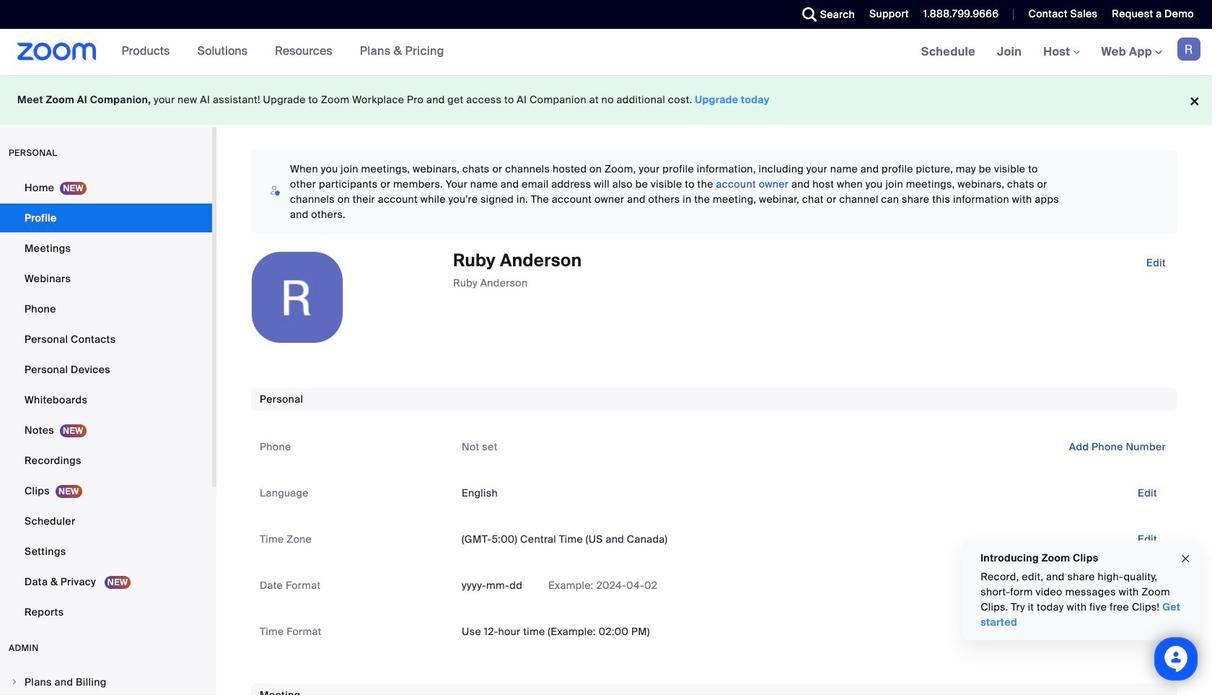 Task type: describe. For each thing, give the bounding box(es) containing it.
edit user photo image
[[286, 291, 309, 304]]

meetings navigation
[[911, 29, 1213, 76]]

personal menu menu
[[0, 173, 212, 628]]

product information navigation
[[111, 29, 455, 75]]



Task type: locate. For each thing, give the bounding box(es) containing it.
menu item
[[0, 669, 212, 695]]

banner
[[0, 29, 1213, 76]]

user photo image
[[252, 252, 343, 343]]

right image
[[10, 678, 19, 687]]

close image
[[1180, 551, 1192, 567]]

footer
[[0, 75, 1213, 125]]

zoom logo image
[[17, 43, 96, 61]]

profile picture image
[[1178, 38, 1201, 61]]



Task type: vqa. For each thing, say whether or not it's contained in the screenshot.
footer
yes



